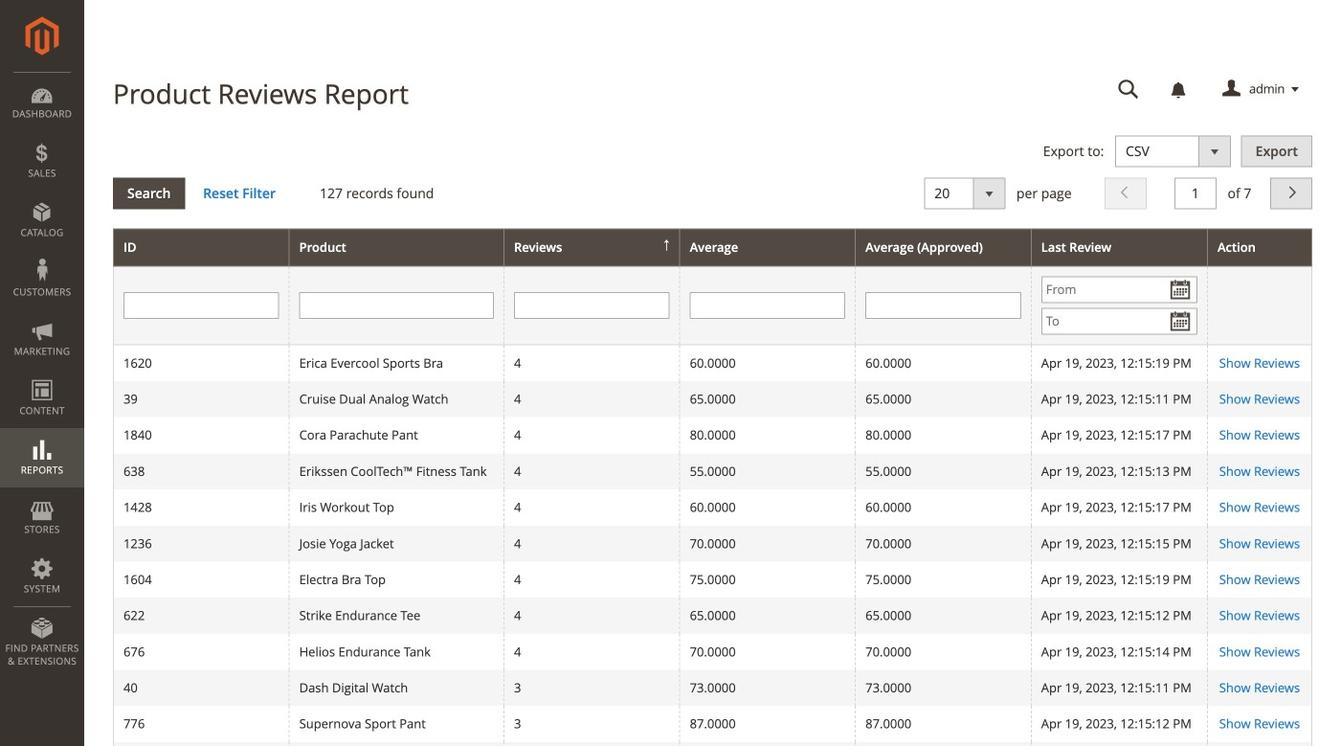 Task type: describe. For each thing, give the bounding box(es) containing it.
To text field
[[1042, 308, 1198, 335]]



Task type: locate. For each thing, give the bounding box(es) containing it.
None text field
[[1105, 73, 1153, 106], [690, 292, 846, 319], [1105, 73, 1153, 106], [690, 292, 846, 319]]

magento admin panel image
[[25, 16, 59, 56]]

menu bar
[[0, 72, 84, 677]]

None text field
[[1175, 178, 1217, 209], [124, 292, 279, 319], [299, 292, 494, 319], [514, 292, 670, 319], [866, 292, 1022, 319], [1175, 178, 1217, 209], [124, 292, 279, 319], [299, 292, 494, 319], [514, 292, 670, 319], [866, 292, 1022, 319]]

From text field
[[1042, 276, 1198, 303]]



